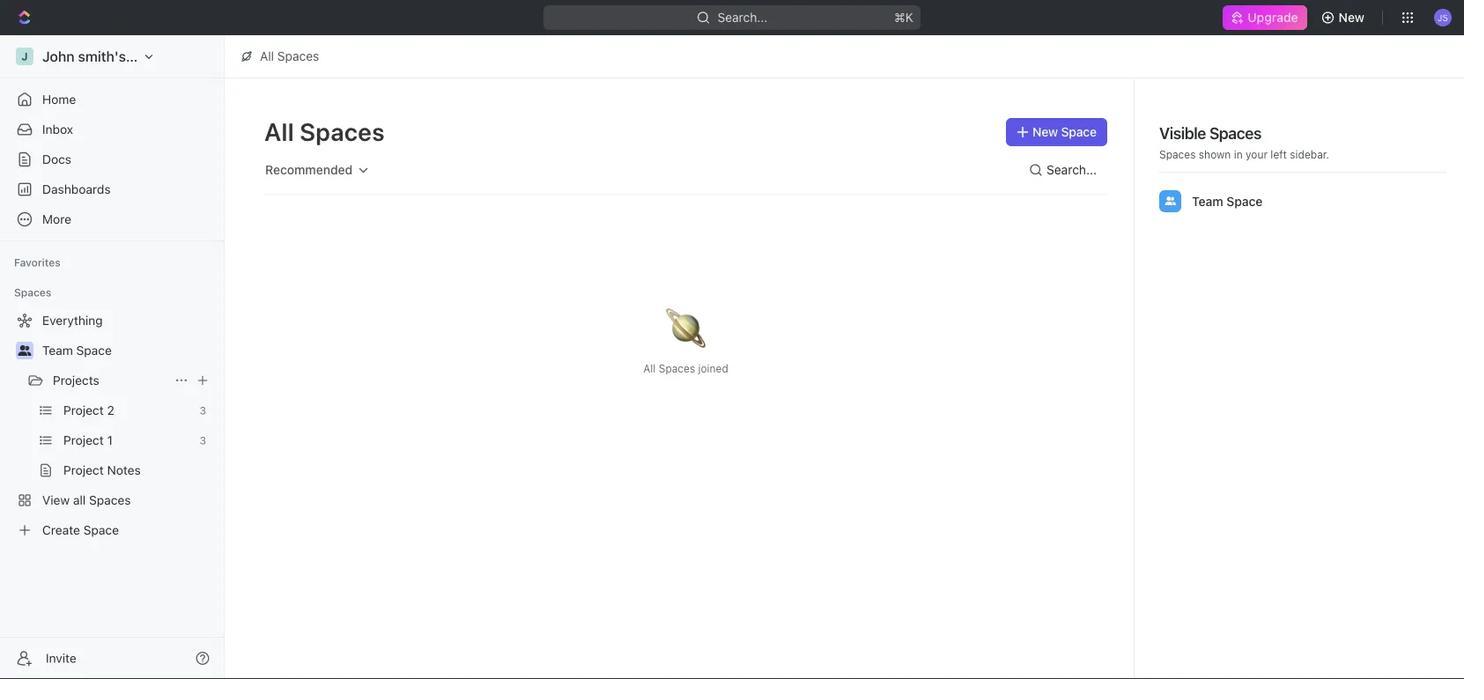 Task type: describe. For each thing, give the bounding box(es) containing it.
space inside 'link'
[[83, 523, 119, 538]]

spaces inside tree
[[89, 493, 131, 508]]

new space button
[[1006, 118, 1108, 146]]

sidebar.
[[1290, 148, 1330, 160]]

sidebar navigation
[[0, 35, 228, 679]]

left
[[1271, 148, 1287, 160]]

john
[[42, 48, 75, 65]]

project 1 link
[[63, 427, 193, 455]]

view
[[42, 493, 70, 508]]

favorites
[[14, 256, 61, 269]]

recommended button
[[257, 155, 378, 185]]

upgrade link
[[1224, 5, 1307, 30]]

js button
[[1429, 4, 1458, 32]]

tree inside sidebar navigation
[[7, 307, 217, 545]]

project notes
[[63, 463, 141, 478]]

notes
[[107, 463, 141, 478]]

1
[[107, 433, 113, 448]]

everything link
[[7, 307, 213, 335]]

1 vertical spatial all
[[264, 117, 294, 146]]

user group image
[[18, 345, 31, 356]]

favorites button
[[7, 252, 68, 273]]

3 for 2
[[200, 405, 206, 417]]

project 1
[[63, 433, 113, 448]]

space down everything link
[[76, 343, 112, 358]]

create
[[42, 523, 80, 538]]

more button
[[7, 205, 217, 234]]

docs
[[42, 152, 71, 167]]

0 vertical spatial search...
[[718, 10, 768, 25]]

new button
[[1315, 4, 1376, 32]]

view all spaces
[[42, 493, 131, 508]]

project notes link
[[63, 457, 213, 485]]

all spaces joined
[[644, 362, 729, 375]]

new space
[[1033, 125, 1097, 139]]

js
[[1438, 12, 1449, 22]]

j
[[21, 50, 28, 63]]

dashboards link
[[7, 175, 217, 204]]

0 vertical spatial all
[[260, 49, 274, 63]]

space inside button
[[1062, 125, 1097, 139]]

invite
[[46, 651, 76, 666]]

home
[[42, 92, 76, 107]]

project for project 2
[[63, 403, 104, 418]]

create space link
[[7, 516, 213, 545]]



Task type: vqa. For each thing, say whether or not it's contained in the screenshot.
'shown'
yes



Task type: locate. For each thing, give the bounding box(es) containing it.
team space link
[[42, 337, 213, 365]]

2 3 from the top
[[200, 434, 206, 447]]

home link
[[7, 85, 217, 114]]

search...
[[718, 10, 768, 25], [1047, 163, 1097, 177]]

team space inside tree
[[42, 343, 112, 358]]

new right upgrade
[[1339, 10, 1365, 25]]

project for project notes
[[63, 463, 104, 478]]

0 horizontal spatial team
[[42, 343, 73, 358]]

shown
[[1199, 148, 1231, 160]]

team
[[1192, 194, 1224, 208], [42, 343, 73, 358]]

docs link
[[7, 145, 217, 174]]

project left 2
[[63, 403, 104, 418]]

2 vertical spatial project
[[63, 463, 104, 478]]

1 vertical spatial all spaces
[[264, 117, 385, 146]]

1 vertical spatial search...
[[1047, 163, 1097, 177]]

team right user group image
[[1192, 194, 1224, 208]]

1 horizontal spatial team space
[[1192, 194, 1263, 208]]

new for new
[[1339, 10, 1365, 25]]

dashboards
[[42, 182, 111, 197]]

new inside new space button
[[1033, 125, 1058, 139]]

your
[[1246, 148, 1268, 160]]

space down view all spaces link
[[83, 523, 119, 538]]

0 vertical spatial project
[[63, 403, 104, 418]]

team space up projects
[[42, 343, 112, 358]]

joined
[[698, 362, 729, 375]]

view all spaces link
[[7, 486, 213, 515]]

everything
[[42, 313, 103, 328]]

1 3 from the top
[[200, 405, 206, 417]]

projects
[[53, 373, 99, 388]]

new for new space
[[1033, 125, 1058, 139]]

1 horizontal spatial new
[[1339, 10, 1365, 25]]

new inside new button
[[1339, 10, 1365, 25]]

tree
[[7, 307, 217, 545]]

3 project from the top
[[63, 463, 104, 478]]

john smith's workspace
[[42, 48, 203, 65]]

all
[[73, 493, 86, 508]]

2
[[107, 403, 114, 418]]

more
[[42, 212, 71, 226]]

spaces
[[277, 49, 319, 63], [300, 117, 385, 146], [1210, 123, 1262, 142], [1160, 148, 1196, 160], [14, 286, 51, 299], [659, 362, 695, 375], [89, 493, 131, 508]]

search... button
[[1022, 156, 1108, 184]]

visible spaces spaces shown in your left sidebar.
[[1160, 123, 1330, 160]]

new up 'search...' button
[[1033, 125, 1058, 139]]

john smith's workspace, , element
[[16, 48, 33, 65]]

2 vertical spatial all
[[644, 362, 656, 375]]

team space
[[1192, 194, 1263, 208], [42, 343, 112, 358]]

visible
[[1160, 123, 1206, 142]]

inbox link
[[7, 115, 217, 144]]

tree containing everything
[[7, 307, 217, 545]]

project for project 1
[[63, 433, 104, 448]]

1 horizontal spatial search...
[[1047, 163, 1097, 177]]

1 vertical spatial team space
[[42, 343, 112, 358]]

space down in
[[1227, 194, 1263, 208]]

recommended
[[265, 163, 353, 177]]

3 up project notes link
[[200, 434, 206, 447]]

create space
[[42, 523, 119, 538]]

1 vertical spatial team
[[42, 343, 73, 358]]

project up view all spaces
[[63, 463, 104, 478]]

inbox
[[42, 122, 73, 137]]

project left 1
[[63, 433, 104, 448]]

1 vertical spatial project
[[63, 433, 104, 448]]

1 vertical spatial 3
[[200, 434, 206, 447]]

team right user group icon
[[42, 343, 73, 358]]

space
[[1062, 125, 1097, 139], [1227, 194, 1263, 208], [76, 343, 112, 358], [83, 523, 119, 538]]

user group image
[[1165, 197, 1176, 205]]

all spaces
[[260, 49, 319, 63], [264, 117, 385, 146]]

team space down in
[[1192, 194, 1263, 208]]

1 horizontal spatial team
[[1192, 194, 1224, 208]]

0 horizontal spatial new
[[1033, 125, 1058, 139]]

1 vertical spatial new
[[1033, 125, 1058, 139]]

3
[[200, 405, 206, 417], [200, 434, 206, 447]]

0 vertical spatial 3
[[200, 405, 206, 417]]

3 right project 2 link
[[200, 405, 206, 417]]

space up 'search...' button
[[1062, 125, 1097, 139]]

2 project from the top
[[63, 433, 104, 448]]

project
[[63, 403, 104, 418], [63, 433, 104, 448], [63, 463, 104, 478]]

project 2 link
[[63, 397, 193, 425]]

0 vertical spatial team
[[1192, 194, 1224, 208]]

upgrade
[[1248, 10, 1299, 25]]

0 horizontal spatial search...
[[718, 10, 768, 25]]

team inside tree
[[42, 343, 73, 358]]

new
[[1339, 10, 1365, 25], [1033, 125, 1058, 139]]

workspace
[[130, 48, 203, 65]]

3 for 1
[[200, 434, 206, 447]]

1 project from the top
[[63, 403, 104, 418]]

project 2
[[63, 403, 114, 418]]

all
[[260, 49, 274, 63], [264, 117, 294, 146], [644, 362, 656, 375]]

⌘k
[[895, 10, 914, 25]]

projects link
[[53, 367, 167, 395]]

0 vertical spatial new
[[1339, 10, 1365, 25]]

smith's
[[78, 48, 126, 65]]

0 vertical spatial team space
[[1192, 194, 1263, 208]]

0 horizontal spatial team space
[[42, 343, 112, 358]]

in
[[1234, 148, 1243, 160]]

0 vertical spatial all spaces
[[260, 49, 319, 63]]

search... inside button
[[1047, 163, 1097, 177]]



